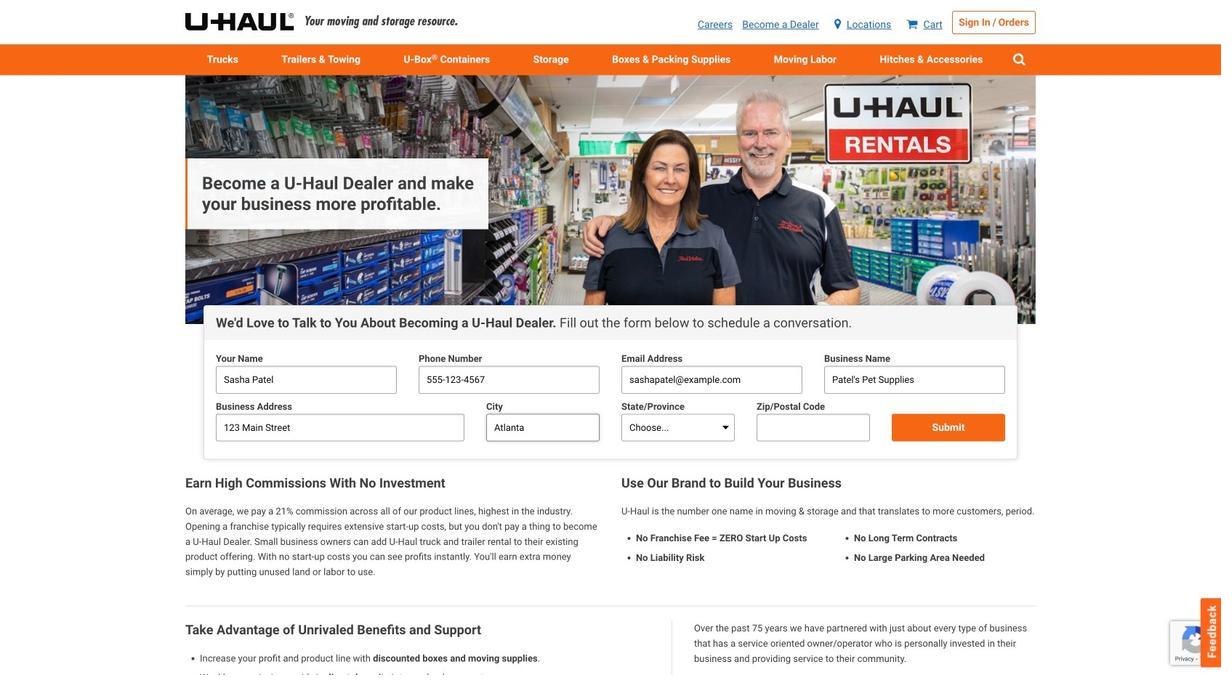 Task type: describe. For each thing, give the bounding box(es) containing it.
a couple inside of a u-haul store image
[[185, 75, 1036, 324]]

2 menu item from the left
[[260, 44, 382, 75]]



Task type: locate. For each thing, give the bounding box(es) containing it.
None telephone field
[[419, 366, 600, 394]]

None text field
[[216, 366, 397, 394], [486, 414, 600, 442], [757, 414, 870, 442], [216, 366, 397, 394], [486, 414, 600, 442], [757, 414, 870, 442]]

banner
[[0, 0, 1221, 75], [185, 75, 1036, 324]]

5 menu item from the left
[[752, 44, 858, 75]]

menu
[[185, 44, 1036, 75]]

4 menu item from the left
[[590, 44, 752, 75]]

6 menu item from the left
[[858, 44, 1004, 75]]

3 menu item from the left
[[512, 44, 590, 75]]

None email field
[[621, 366, 802, 394]]

1 menu item from the left
[[185, 44, 260, 75]]

menu item
[[185, 44, 260, 75], [260, 44, 382, 75], [512, 44, 590, 75], [590, 44, 752, 75], [752, 44, 858, 75], [858, 44, 1004, 75]]

None text field
[[824, 366, 1005, 394], [216, 414, 464, 442], [824, 366, 1005, 394], [216, 414, 464, 442]]



Task type: vqa. For each thing, say whether or not it's contained in the screenshot.
9' Cargo Van image
no



